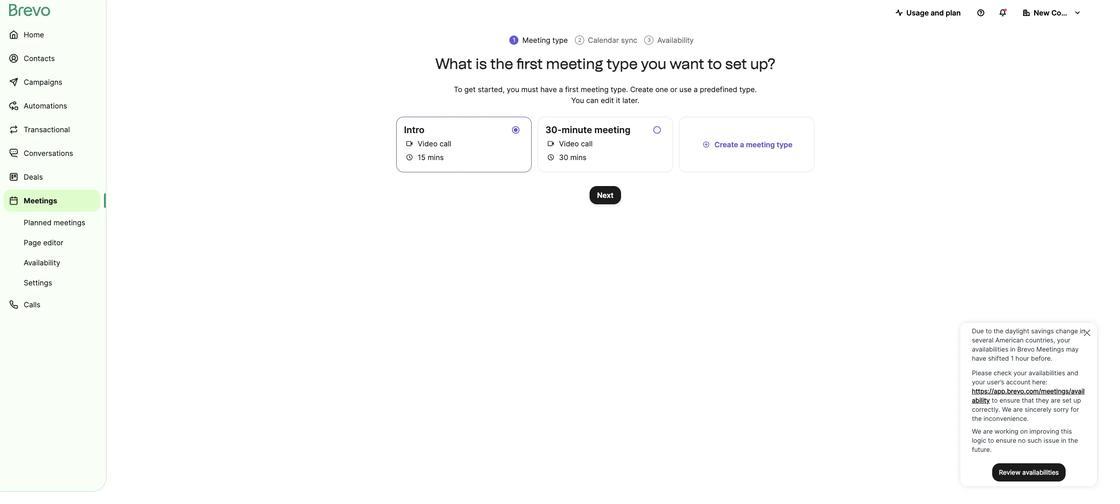 Task type: describe. For each thing, give the bounding box(es) containing it.
deals
[[24, 172, 43, 181]]

30-
[[545, 124, 562, 135]]

add_circle_outline
[[703, 140, 710, 149]]

radio_button_unchecked
[[652, 124, 662, 135]]

you inside to get started, you must have a first meeting type. create one or use a predefined type. you can edit it later.
[[507, 85, 519, 94]]

call for intro
[[440, 139, 451, 148]]

plan
[[946, 8, 961, 17]]

transactional link
[[4, 119, 100, 140]]

next
[[597, 191, 614, 200]]

videocam video call schedule 15 mins
[[406, 139, 451, 162]]

started,
[[478, 85, 505, 94]]

1 vertical spatial availability
[[24, 258, 60, 267]]

sync
[[621, 36, 637, 45]]

what is the first meeting type you want to set up?
[[435, 55, 775, 73]]

to
[[708, 55, 722, 73]]

transactional
[[24, 125, 70, 134]]

calendar sync
[[588, 36, 637, 45]]

availability link
[[4, 254, 100, 272]]

usage
[[906, 8, 929, 17]]

2 horizontal spatial type
[[777, 140, 793, 149]]

meetings
[[24, 196, 57, 205]]

intro
[[404, 124, 425, 135]]

new company
[[1034, 8, 1085, 17]]

no color image down 30- at the top of the page
[[545, 138, 556, 149]]

page editor link
[[4, 233, 100, 252]]

want
[[670, 55, 704, 73]]

deals link
[[4, 166, 100, 188]]

page editor
[[24, 238, 63, 247]]

1
[[513, 36, 515, 43]]

automations link
[[4, 95, 100, 117]]

1 vertical spatial type
[[607, 55, 638, 73]]

1 horizontal spatial availability
[[657, 36, 694, 45]]

planned meetings link
[[4, 213, 100, 232]]

and
[[931, 8, 944, 17]]

2
[[578, 36, 581, 43]]

settings link
[[4, 274, 100, 292]]

use
[[679, 85, 692, 94]]

30
[[559, 153, 568, 162]]

minute
[[562, 124, 592, 135]]

first inside to get started, you must have a first meeting type. create one or use a predefined type. you can edit it later.
[[565, 85, 579, 94]]

new
[[1034, 8, 1050, 17]]

conversations link
[[4, 142, 100, 164]]

what
[[435, 55, 472, 73]]

2 horizontal spatial a
[[740, 140, 744, 149]]

planned
[[24, 218, 52, 227]]

conversations
[[24, 149, 73, 158]]

to
[[454, 85, 462, 94]]

no color image for intro
[[510, 124, 521, 135]]

next button
[[590, 186, 621, 204]]

1 type. from the left
[[611, 85, 628, 94]]

30-minute meeting
[[545, 124, 631, 135]]

page
[[24, 238, 41, 247]]

usage and plan
[[906, 8, 961, 17]]

contacts link
[[4, 47, 100, 69]]

calls link
[[4, 294, 100, 316]]

settings
[[24, 278, 52, 287]]



Task type: vqa. For each thing, say whether or not it's contained in the screenshot.
topmost availability
yes



Task type: locate. For each thing, give the bounding box(es) containing it.
campaigns link
[[4, 71, 100, 93]]

schedule
[[406, 153, 413, 162], [547, 153, 554, 162]]

you down '3'
[[641, 55, 666, 73]]

0 horizontal spatial type
[[552, 36, 568, 45]]

campaigns
[[24, 78, 62, 87]]

it
[[616, 96, 620, 105]]

0 vertical spatial you
[[641, 55, 666, 73]]

videocam for intro
[[406, 139, 413, 148]]

a right use
[[694, 85, 698, 94]]

set
[[725, 55, 747, 73]]

schedule for intro
[[406, 153, 413, 162]]

0 horizontal spatial first
[[517, 55, 543, 73]]

calls
[[24, 300, 40, 309]]

type. up it
[[611, 85, 628, 94]]

the
[[490, 55, 513, 73]]

first up you
[[565, 85, 579, 94]]

0 horizontal spatial video
[[418, 139, 438, 148]]

create right "add_circle_outline"
[[714, 140, 738, 149]]

1 horizontal spatial video
[[559, 139, 579, 148]]

0 horizontal spatial no color image
[[510, 124, 521, 135]]

no color image
[[510, 124, 521, 135], [652, 124, 663, 135], [701, 139, 712, 150]]

0 vertical spatial type
[[552, 36, 568, 45]]

1 horizontal spatial no color image
[[652, 124, 663, 135]]

contacts
[[24, 54, 55, 63]]

2 schedule from the left
[[547, 153, 554, 162]]

2 video from the left
[[559, 139, 579, 148]]

editor
[[43, 238, 63, 247]]

meeting
[[522, 36, 550, 45]]

predefined
[[700, 85, 737, 94]]

automations
[[24, 101, 67, 110]]

later.
[[622, 96, 639, 105]]

radio_button_checked
[[511, 124, 520, 135]]

first down meeting on the left
[[517, 55, 543, 73]]

availability
[[657, 36, 694, 45], [24, 258, 60, 267]]

videocam down 'intro'
[[406, 139, 413, 148]]

mins for 30-minute meeting
[[570, 153, 586, 162]]

meetings link
[[4, 190, 100, 212]]

schedule inside videocam video call schedule 15 mins
[[406, 153, 413, 162]]

1 horizontal spatial create
[[714, 140, 738, 149]]

1 horizontal spatial a
[[694, 85, 698, 94]]

15
[[418, 153, 426, 162]]

can
[[586, 96, 599, 105]]

create
[[630, 85, 653, 94], [714, 140, 738, 149]]

you
[[571, 96, 584, 105]]

a right have
[[559, 85, 563, 94]]

one
[[655, 85, 668, 94]]

schedule left 15
[[406, 153, 413, 162]]

availability down "page editor"
[[24, 258, 60, 267]]

usage and plan button
[[888, 4, 968, 22]]

videocam down 30- at the top of the page
[[547, 139, 554, 148]]

no color image containing add_circle_outline
[[701, 139, 712, 150]]

must
[[521, 85, 538, 94]]

1 horizontal spatial mins
[[570, 153, 586, 162]]

0 vertical spatial availability
[[657, 36, 694, 45]]

1 videocam from the left
[[406, 139, 413, 148]]

0 vertical spatial create
[[630, 85, 653, 94]]

2 mins from the left
[[570, 153, 586, 162]]

home link
[[4, 24, 100, 46]]

a right "add_circle_outline"
[[740, 140, 744, 149]]

type. down the "set"
[[739, 85, 757, 94]]

meeting type
[[522, 36, 568, 45]]

mins for intro
[[428, 153, 444, 162]]

mins right 15
[[428, 153, 444, 162]]

no color image
[[404, 138, 415, 149], [545, 138, 556, 149], [404, 152, 415, 163], [545, 152, 556, 163]]

call
[[440, 139, 451, 148], [581, 139, 593, 148]]

call for 30-minute meeting
[[581, 139, 593, 148]]

create up the later.
[[630, 85, 653, 94]]

video inside videocam video call schedule 15 mins
[[418, 139, 438, 148]]

availability up want
[[657, 36, 694, 45]]

calendar
[[588, 36, 619, 45]]

you left must
[[507, 85, 519, 94]]

no color image containing radio_button_checked
[[510, 124, 521, 135]]

0 horizontal spatial call
[[440, 139, 451, 148]]

videocam for 30-minute meeting
[[547, 139, 554, 148]]

schedule inside videocam video call schedule 30 mins
[[547, 153, 554, 162]]

1 horizontal spatial first
[[565, 85, 579, 94]]

videocam inside videocam video call schedule 15 mins
[[406, 139, 413, 148]]

no color image containing radio_button_unchecked
[[652, 124, 663, 135]]

company
[[1051, 8, 1085, 17]]

video inside videocam video call schedule 30 mins
[[559, 139, 579, 148]]

0 horizontal spatial schedule
[[406, 153, 413, 162]]

1 vertical spatial first
[[565, 85, 579, 94]]

new company button
[[1015, 4, 1088, 22]]

type.
[[611, 85, 628, 94], [739, 85, 757, 94]]

0 horizontal spatial availability
[[24, 258, 60, 267]]

have
[[540, 85, 557, 94]]

1 mins from the left
[[428, 153, 444, 162]]

home
[[24, 30, 44, 39]]

create inside to get started, you must have a first meeting type. create one or use a predefined type. you can edit it later.
[[630, 85, 653, 94]]

1 vertical spatial create
[[714, 140, 738, 149]]

mins
[[428, 153, 444, 162], [570, 153, 586, 162]]

0 horizontal spatial mins
[[428, 153, 444, 162]]

video for 30-minute meeting
[[559, 139, 579, 148]]

0 horizontal spatial a
[[559, 85, 563, 94]]

mins right 30
[[570, 153, 586, 162]]

or
[[670, 85, 677, 94]]

is
[[475, 55, 487, 73]]

1 video from the left
[[418, 139, 438, 148]]

to get started, you must have a first meeting type. create one or use a predefined type. you can edit it later.
[[454, 85, 757, 105]]

edit
[[601, 96, 614, 105]]

1 horizontal spatial videocam
[[547, 139, 554, 148]]

videocam
[[406, 139, 413, 148], [547, 139, 554, 148]]

no color image left 30
[[545, 152, 556, 163]]

2 call from the left
[[581, 139, 593, 148]]

1 vertical spatial you
[[507, 85, 519, 94]]

a
[[559, 85, 563, 94], [694, 85, 698, 94], [740, 140, 744, 149]]

video up 15
[[418, 139, 438, 148]]

schedule for 30-minute meeting
[[547, 153, 554, 162]]

videocam video call schedule 30 mins
[[547, 139, 593, 162]]

0 horizontal spatial create
[[630, 85, 653, 94]]

meeting
[[546, 55, 603, 73], [581, 85, 609, 94], [594, 124, 631, 135], [746, 140, 775, 149]]

3
[[647, 36, 651, 43]]

1 horizontal spatial type
[[607, 55, 638, 73]]

call inside videocam video call schedule 15 mins
[[440, 139, 451, 148]]

no color image left 15
[[404, 152, 415, 163]]

1 schedule from the left
[[406, 153, 413, 162]]

schedule left 30
[[547, 153, 554, 162]]

type
[[552, 36, 568, 45], [607, 55, 638, 73], [777, 140, 793, 149]]

video for intro
[[418, 139, 438, 148]]

meetings
[[54, 218, 85, 227]]

video
[[418, 139, 438, 148], [559, 139, 579, 148]]

1 call from the left
[[440, 139, 451, 148]]

first
[[517, 55, 543, 73], [565, 85, 579, 94]]

1 horizontal spatial schedule
[[547, 153, 554, 162]]

1 horizontal spatial call
[[581, 139, 593, 148]]

0 horizontal spatial type.
[[611, 85, 628, 94]]

video up 30
[[559, 139, 579, 148]]

videocam inside videocam video call schedule 30 mins
[[547, 139, 554, 148]]

2 horizontal spatial no color image
[[701, 139, 712, 150]]

1 horizontal spatial you
[[641, 55, 666, 73]]

planned meetings
[[24, 218, 85, 227]]

0 horizontal spatial videocam
[[406, 139, 413, 148]]

2 videocam from the left
[[547, 139, 554, 148]]

up?
[[750, 55, 775, 73]]

meeting inside to get started, you must have a first meeting type. create one or use a predefined type. you can edit it later.
[[581, 85, 609, 94]]

no color image for 30-minute meeting
[[652, 124, 663, 135]]

0 horizontal spatial you
[[507, 85, 519, 94]]

2 type. from the left
[[739, 85, 757, 94]]

you
[[641, 55, 666, 73], [507, 85, 519, 94]]

add_circle_outline create a meeting type
[[703, 140, 793, 149]]

call inside videocam video call schedule 30 mins
[[581, 139, 593, 148]]

0 vertical spatial first
[[517, 55, 543, 73]]

1 horizontal spatial type.
[[739, 85, 757, 94]]

get
[[464, 85, 476, 94]]

2 vertical spatial type
[[777, 140, 793, 149]]

mins inside videocam video call schedule 15 mins
[[428, 153, 444, 162]]

no color image down 'intro'
[[404, 138, 415, 149]]

mins inside videocam video call schedule 30 mins
[[570, 153, 586, 162]]



